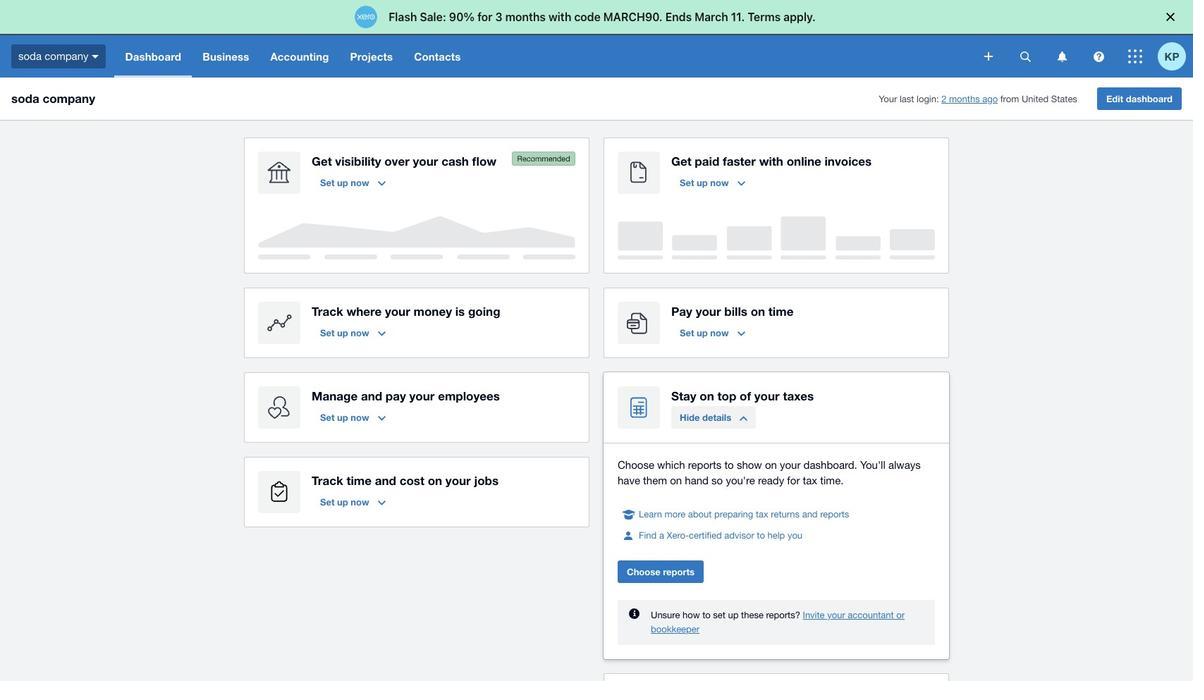 Task type: vqa. For each thing, say whether or not it's contained in the screenshot.
Your
yes



Task type: describe. For each thing, give the bounding box(es) containing it.
1 horizontal spatial svg image
[[1094, 51, 1104, 62]]

set up now button for manage and pay your employees
[[312, 406, 394, 429]]

advisor
[[725, 530, 755, 541]]

them
[[643, 475, 667, 487]]

details
[[703, 412, 732, 423]]

2 months ago button
[[942, 94, 998, 105]]

flow
[[472, 154, 497, 169]]

set up now button for pay your bills on time
[[671, 322, 754, 344]]

last
[[900, 94, 914, 105]]

all
[[622, 12, 631, 23]]

jobs
[[474, 473, 499, 488]]

manage
[[312, 389, 358, 403]]

learn more about preparing tax returns and reports link
[[639, 508, 849, 522]]

cash
[[442, 154, 469, 169]]

up for get paid faster with online invoices
[[697, 177, 708, 188]]

set up now button for track time and cost on your jobs
[[312, 491, 394, 513]]

your last login: 2 months ago from united states
[[879, 94, 1078, 105]]

now for manage and pay your employees
[[351, 412, 369, 423]]

1 vertical spatial and
[[375, 473, 396, 488]]

now for get paid faster with online invoices
[[711, 177, 729, 188]]

from
[[1001, 94, 1019, 105]]

you
[[418, 12, 433, 23]]

banking icon image
[[258, 152, 300, 194]]

for
[[787, 475, 800, 487]]

months
[[949, 94, 980, 105]]

to left help
[[757, 530, 765, 541]]

stay
[[671, 389, 697, 403]]

unsure
[[651, 610, 680, 621]]

edit dashboard button
[[1097, 87, 1182, 110]]

ready
[[758, 475, 784, 487]]

show
[[737, 459, 762, 471]]

track money icon image
[[258, 302, 300, 344]]

a for find
[[659, 530, 664, 541]]

contacts
[[414, 50, 461, 63]]

so
[[712, 475, 723, 487]]

employees
[[438, 389, 500, 403]]

over
[[385, 154, 410, 169]]

help
[[768, 530, 785, 541]]

includes
[[585, 12, 620, 23]]

set up now down visibility
[[320, 177, 369, 188]]

unsure how to set up these reports?
[[651, 610, 803, 621]]

1 vertical spatial reports
[[820, 509, 849, 520]]

you're
[[726, 475, 755, 487]]

recommended icon image
[[512, 152, 576, 166]]

days
[[470, 11, 491, 23]]

up for track where your money is going
[[337, 327, 348, 339]]

your left jobs
[[446, 473, 471, 488]]

up down visibility
[[337, 177, 348, 188]]

business button
[[192, 35, 260, 78]]

get for get paid faster with online invoices
[[671, 154, 692, 169]]

choose for choose reports
[[627, 566, 661, 578]]

your right over
[[413, 154, 438, 169]]

with
[[759, 154, 784, 169]]

a for choose
[[720, 11, 725, 23]]

united
[[1022, 94, 1049, 105]]

these
[[741, 610, 764, 621]]

0 vertical spatial and
[[361, 389, 382, 403]]

set for track time and cost on your jobs
[[320, 497, 335, 508]]

set for manage and pay your employees
[[320, 412, 335, 423]]

visibility
[[335, 154, 381, 169]]

now for track where your money is going
[[351, 327, 369, 339]]

your right where
[[385, 304, 410, 319]]

taxes icon image
[[618, 387, 660, 429]]

invoices
[[825, 154, 872, 169]]

have inside the choose which reports to show on your dashboard. you'll always have them on hand so you're ready for tax time.
[[618, 475, 640, 487]]

accountant
[[848, 610, 894, 621]]

projects button
[[340, 35, 404, 78]]

to inside banner
[[749, 11, 758, 23]]

2
[[942, 94, 947, 105]]

business
[[203, 50, 249, 63]]

always
[[889, 459, 921, 471]]

which inside the choose which reports to show on your dashboard. you'll always have them on hand so you're ready for tax time.
[[657, 459, 685, 471]]

invite your accountant or bookkeeper
[[651, 610, 905, 635]]

choose for choose which reports to show on your dashboard. you'll always have them on hand so you're ready for tax time.
[[618, 459, 655, 471]]

banner containing kp
[[0, 0, 1193, 78]]

set right 'banking icon'
[[320, 177, 335, 188]]

taxes
[[783, 389, 814, 403]]

projects
[[350, 50, 393, 63]]

pay your bills on time
[[671, 304, 794, 319]]

choose a plan to buy
[[683, 11, 776, 23]]

0 horizontal spatial svg image
[[1020, 51, 1031, 62]]

learn more about preparing tax returns and reports
[[639, 509, 849, 520]]

find
[[639, 530, 657, 541]]

set
[[713, 610, 726, 621]]

2 horizontal spatial svg image
[[1058, 51, 1067, 62]]

dashboard
[[125, 50, 181, 63]]

you'll
[[860, 459, 886, 471]]

stay on top of your taxes
[[671, 389, 814, 403]]

choose reports
[[627, 566, 695, 578]]

on left the hand
[[670, 475, 682, 487]]

top
[[718, 389, 737, 403]]

tax inside the choose which reports to show on your dashboard. you'll always have them on hand so you're ready for tax time.
[[803, 475, 818, 487]]

set up now for track where your money is going
[[320, 327, 369, 339]]

invite
[[803, 610, 825, 621]]

pay
[[386, 389, 406, 403]]

track for track where your money is going
[[312, 304, 343, 319]]

learn
[[639, 509, 662, 520]]

going
[[468, 304, 500, 319]]

about
[[688, 509, 712, 520]]

certified
[[689, 530, 722, 541]]

hand
[[685, 475, 709, 487]]

trial,
[[539, 12, 556, 23]]

your inside the choose which reports to show on your dashboard. you'll always have them on hand so you're ready for tax time.
[[780, 459, 801, 471]]

kp
[[1165, 50, 1180, 62]]

2 vertical spatial and
[[802, 509, 818, 520]]



Task type: locate. For each thing, give the bounding box(es) containing it.
choose inside the choose which reports to show on your dashboard. you'll always have them on hand so you're ready for tax time.
[[618, 459, 655, 471]]

reports up the hand
[[688, 459, 722, 471]]

svg image up united
[[1020, 51, 1031, 62]]

choose which reports to show on your dashboard. you'll always have them on hand so you're ready for tax time.
[[618, 459, 921, 487]]

svg image inside 'soda company' popup button
[[92, 55, 99, 58]]

now down visibility
[[351, 177, 369, 188]]

set up now down manage
[[320, 412, 369, 423]]

0 vertical spatial track
[[312, 304, 343, 319]]

svg image up states at top
[[1058, 51, 1067, 62]]

up right set
[[728, 610, 739, 621]]

now for track time and cost on your jobs
[[351, 497, 369, 508]]

1 horizontal spatial which
[[657, 459, 685, 471]]

your up for in the bottom right of the page
[[780, 459, 801, 471]]

plan
[[727, 11, 746, 23]]

dashboard
[[1126, 93, 1173, 104]]

accounting button
[[260, 35, 340, 78]]

set down manage
[[320, 412, 335, 423]]

0 horizontal spatial have
[[435, 12, 455, 23]]

dialog
[[0, 0, 1193, 34]]

time.
[[821, 475, 844, 487]]

now down manage
[[351, 412, 369, 423]]

find a xero-certified advisor to help you
[[639, 530, 803, 541]]

soda company
[[18, 50, 89, 62], [11, 91, 95, 106]]

and
[[361, 389, 382, 403], [375, 473, 396, 488], [802, 509, 818, 520]]

on up ready on the bottom right
[[765, 459, 777, 471]]

banking preview line graph image
[[258, 217, 576, 260]]

tax inside the learn more about preparing tax returns and reports link
[[756, 509, 769, 520]]

svg image
[[1129, 49, 1143, 63], [1020, 51, 1031, 62], [1094, 51, 1104, 62]]

2 horizontal spatial svg image
[[1129, 49, 1143, 63]]

1 horizontal spatial time
[[769, 304, 794, 319]]

left
[[493, 12, 506, 23]]

preparing
[[714, 509, 754, 520]]

your
[[518, 12, 536, 23], [413, 154, 438, 169], [385, 304, 410, 319], [696, 304, 721, 319], [409, 389, 435, 403], [755, 389, 780, 403], [780, 459, 801, 471], [446, 473, 471, 488], [827, 610, 845, 621]]

soda inside popup button
[[18, 50, 42, 62]]

reports inside the choose which reports to show on your dashboard. you'll always have them on hand so you're ready for tax time.
[[688, 459, 722, 471]]

which
[[559, 12, 583, 23], [657, 459, 685, 471]]

on right the bills at the right top
[[751, 304, 765, 319]]

and right 'returns'
[[802, 509, 818, 520]]

choose reports button
[[618, 561, 704, 583]]

svg image up the edit dashboard "button"
[[1094, 51, 1104, 62]]

to left buy
[[749, 11, 758, 23]]

track where your money is going
[[312, 304, 500, 319]]

login:
[[917, 94, 939, 105]]

your right invite
[[827, 610, 845, 621]]

choose up them
[[618, 459, 655, 471]]

employees icon image
[[258, 387, 300, 429]]

0 vertical spatial company
[[45, 50, 89, 62]]

1 horizontal spatial have
[[618, 475, 640, 487]]

and left cost
[[375, 473, 396, 488]]

now down where
[[351, 327, 369, 339]]

and left the pay at left bottom
[[361, 389, 382, 403]]

a inside find a xero-certified advisor to help you link
[[659, 530, 664, 541]]

0 vertical spatial choose
[[683, 11, 717, 23]]

you have 30 days left in your trial, which includes all features
[[418, 11, 667, 23]]

hide
[[680, 412, 700, 423]]

choose down "find"
[[627, 566, 661, 578]]

2 track from the top
[[312, 473, 343, 488]]

set down pay
[[680, 327, 694, 339]]

on
[[751, 304, 765, 319], [700, 389, 714, 403], [765, 459, 777, 471], [428, 473, 442, 488], [670, 475, 682, 487]]

xero-
[[667, 530, 689, 541]]

company inside popup button
[[45, 50, 89, 62]]

0 vertical spatial reports
[[688, 459, 722, 471]]

edit dashboard
[[1107, 93, 1173, 104]]

your inside you have 30 days left in your trial, which includes all features
[[518, 12, 536, 23]]

up for track time and cost on your jobs
[[337, 497, 348, 508]]

a right "find"
[[659, 530, 664, 541]]

on left 'top'
[[700, 389, 714, 403]]

cost
[[400, 473, 425, 488]]

0 horizontal spatial tax
[[756, 509, 769, 520]]

1 horizontal spatial tax
[[803, 475, 818, 487]]

is
[[455, 304, 465, 319]]

1 horizontal spatial a
[[720, 11, 725, 23]]

set up now down track time and cost on your jobs
[[320, 497, 369, 508]]

hide details
[[680, 412, 732, 423]]

get for get visibility over your cash flow
[[312, 154, 332, 169]]

dashboard link
[[115, 35, 192, 78]]

to left set
[[703, 610, 711, 621]]

reports inside button
[[663, 566, 695, 578]]

0 vertical spatial which
[[559, 12, 583, 23]]

now down pay your bills on time
[[711, 327, 729, 339]]

invite your accountant or bookkeeper link
[[651, 610, 905, 635]]

up down where
[[337, 327, 348, 339]]

0 vertical spatial tax
[[803, 475, 818, 487]]

up for pay your bills on time
[[697, 327, 708, 339]]

1 vertical spatial track
[[312, 473, 343, 488]]

banner
[[0, 0, 1193, 78]]

a
[[720, 11, 725, 23], [659, 530, 664, 541]]

0 horizontal spatial get
[[312, 154, 332, 169]]

0 vertical spatial time
[[769, 304, 794, 319]]

invoices icon image
[[618, 152, 660, 194]]

set up now down where
[[320, 327, 369, 339]]

0 vertical spatial soda
[[18, 50, 42, 62]]

svg image left the dashboard link
[[92, 55, 99, 58]]

1 vertical spatial company
[[43, 91, 95, 106]]

buy
[[760, 11, 776, 23]]

get left visibility
[[312, 154, 332, 169]]

set up now button down manage
[[312, 406, 394, 429]]

to up you're
[[725, 459, 734, 471]]

2 vertical spatial reports
[[663, 566, 695, 578]]

invoices preview bar graph image
[[618, 217, 935, 260]]

30
[[457, 11, 468, 23]]

soda company button
[[0, 35, 115, 78]]

money
[[414, 304, 452, 319]]

1 vertical spatial time
[[347, 473, 372, 488]]

in
[[508, 12, 516, 23]]

time right the bills at the right top
[[769, 304, 794, 319]]

1 horizontal spatial svg image
[[985, 52, 993, 61]]

your
[[879, 94, 897, 105]]

set up now for manage and pay your employees
[[320, 412, 369, 423]]

set up now down pay
[[680, 327, 729, 339]]

find a xero-certified advisor to help you link
[[639, 529, 803, 543]]

which inside you have 30 days left in your trial, which includes all features
[[559, 12, 583, 23]]

set up now
[[320, 177, 369, 188], [680, 177, 729, 188], [320, 327, 369, 339], [680, 327, 729, 339], [320, 412, 369, 423], [320, 497, 369, 508]]

choose left plan
[[683, 11, 717, 23]]

edit
[[1107, 93, 1124, 104]]

your inside the invite your accountant or bookkeeper
[[827, 610, 845, 621]]

1 track from the top
[[312, 304, 343, 319]]

soda company inside popup button
[[18, 50, 89, 62]]

which right trial,
[[559, 12, 583, 23]]

up
[[337, 177, 348, 188], [697, 177, 708, 188], [337, 327, 348, 339], [697, 327, 708, 339], [337, 412, 348, 423], [337, 497, 348, 508], [728, 610, 739, 621]]

ago
[[983, 94, 998, 105]]

0 vertical spatial a
[[720, 11, 725, 23]]

0 vertical spatial soda company
[[18, 50, 89, 62]]

set up now button down where
[[312, 322, 394, 344]]

2 vertical spatial choose
[[627, 566, 661, 578]]

set up now button down paid
[[671, 171, 754, 194]]

1 vertical spatial soda company
[[11, 91, 95, 106]]

set up now button for get paid faster with online invoices
[[671, 171, 754, 194]]

up down paid
[[697, 177, 708, 188]]

track right the projects icon
[[312, 473, 343, 488]]

have left them
[[618, 475, 640, 487]]

1 get from the left
[[312, 154, 332, 169]]

of
[[740, 389, 751, 403]]

returns
[[771, 509, 800, 520]]

track
[[312, 304, 343, 319], [312, 473, 343, 488]]

set for get paid faster with online invoices
[[680, 177, 694, 188]]

bills icon image
[[618, 302, 660, 344]]

set up now button
[[312, 171, 394, 194], [671, 171, 754, 194], [312, 322, 394, 344], [671, 322, 754, 344], [312, 406, 394, 429], [312, 491, 394, 513]]

on right cost
[[428, 473, 442, 488]]

set for track where your money is going
[[320, 327, 335, 339]]

1 vertical spatial a
[[659, 530, 664, 541]]

1 vertical spatial have
[[618, 475, 640, 487]]

dashboard.
[[804, 459, 858, 471]]

1 horizontal spatial get
[[671, 154, 692, 169]]

to
[[749, 11, 758, 23], [725, 459, 734, 471], [757, 530, 765, 541], [703, 610, 711, 621]]

your right of
[[755, 389, 780, 403]]

set up now for get paid faster with online invoices
[[680, 177, 729, 188]]

set right track money icon
[[320, 327, 335, 339]]

your right the pay at left bottom
[[409, 389, 435, 403]]

manage and pay your employees
[[312, 389, 500, 403]]

bills
[[725, 304, 748, 319]]

up for manage and pay your employees
[[337, 412, 348, 423]]

now down track time and cost on your jobs
[[351, 497, 369, 508]]

now for pay your bills on time
[[711, 327, 729, 339]]

track time and cost on your jobs
[[312, 473, 499, 488]]

hide details button
[[671, 406, 756, 429]]

now
[[351, 177, 369, 188], [711, 177, 729, 188], [351, 327, 369, 339], [711, 327, 729, 339], [351, 412, 369, 423], [351, 497, 369, 508]]

set up now button down track time and cost on your jobs
[[312, 491, 394, 513]]

bookkeeper
[[651, 624, 700, 635]]

have left "30"
[[435, 12, 455, 23]]

which up them
[[657, 459, 685, 471]]

up down manage
[[337, 412, 348, 423]]

up right the projects icon
[[337, 497, 348, 508]]

contacts button
[[404, 35, 471, 78]]

set for pay your bills on time
[[680, 327, 694, 339]]

more
[[665, 509, 686, 520]]

1 vertical spatial soda
[[11, 91, 39, 106]]

set up now button down pay your bills on time
[[671, 322, 754, 344]]

a inside banner
[[720, 11, 725, 23]]

0 horizontal spatial which
[[559, 12, 583, 23]]

tax left 'returns'
[[756, 509, 769, 520]]

reports down time.
[[820, 509, 849, 520]]

choose for choose a plan to buy
[[683, 11, 717, 23]]

kp button
[[1158, 35, 1193, 78]]

set up now down paid
[[680, 177, 729, 188]]

a left plan
[[720, 11, 725, 23]]

tax
[[803, 475, 818, 487], [756, 509, 769, 520]]

reports?
[[766, 610, 800, 621]]

you
[[788, 530, 803, 541]]

set right the projects icon
[[320, 497, 335, 508]]

time left cost
[[347, 473, 372, 488]]

how
[[683, 610, 700, 621]]

track for track time and cost on your jobs
[[312, 473, 343, 488]]

1 vertical spatial choose
[[618, 459, 655, 471]]

1 vertical spatial which
[[657, 459, 685, 471]]

choose inside choose reports button
[[627, 566, 661, 578]]

features
[[634, 12, 667, 23]]

to inside the choose which reports to show on your dashboard. you'll always have them on hand so you're ready for tax time.
[[725, 459, 734, 471]]

set up now button down visibility
[[312, 171, 394, 194]]

soda
[[18, 50, 42, 62], [11, 91, 39, 106]]

set up now for pay your bills on time
[[680, 327, 729, 339]]

states
[[1051, 94, 1078, 105]]

0 horizontal spatial a
[[659, 530, 664, 541]]

set up now for track time and cost on your jobs
[[320, 497, 369, 508]]

0 horizontal spatial time
[[347, 473, 372, 488]]

have inside you have 30 days left in your trial, which includes all features
[[435, 12, 455, 23]]

choose
[[683, 11, 717, 23], [618, 459, 655, 471], [627, 566, 661, 578]]

0 horizontal spatial svg image
[[92, 55, 99, 58]]

set right invoices icon
[[680, 177, 694, 188]]

svg image left kp
[[1129, 49, 1143, 63]]

track left where
[[312, 304, 343, 319]]

svg image up the ago
[[985, 52, 993, 61]]

1 vertical spatial tax
[[756, 509, 769, 520]]

0 vertical spatial have
[[435, 12, 455, 23]]

faster
[[723, 154, 756, 169]]

paid
[[695, 154, 720, 169]]

reports down xero-
[[663, 566, 695, 578]]

tax right for in the bottom right of the page
[[803, 475, 818, 487]]

2 get from the left
[[671, 154, 692, 169]]

online
[[787, 154, 822, 169]]

up down pay your bills on time
[[697, 327, 708, 339]]

your right pay
[[696, 304, 721, 319]]

svg image
[[1058, 51, 1067, 62], [985, 52, 993, 61], [92, 55, 99, 58]]

your right in
[[518, 12, 536, 23]]

now down paid
[[711, 177, 729, 188]]

projects icon image
[[258, 471, 300, 513]]

set up now button for track where your money is going
[[312, 322, 394, 344]]

get left paid
[[671, 154, 692, 169]]

get
[[312, 154, 332, 169], [671, 154, 692, 169]]



